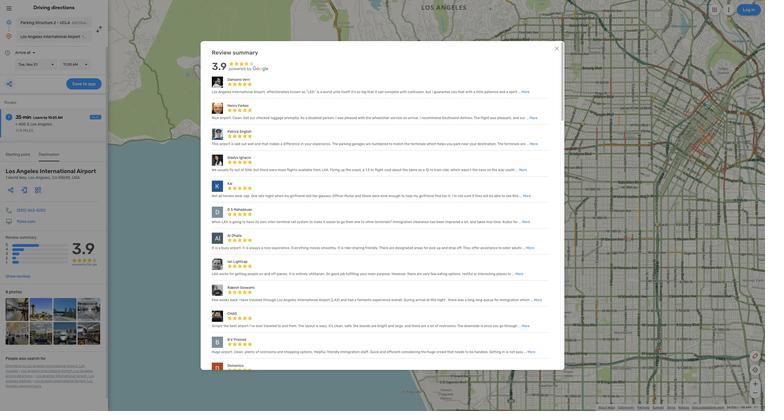 Task type: locate. For each thing, give the bounding box(es) containing it.
5 4 3 2 1
[[6, 243, 8, 265]]

hours
[[33, 385, 42, 388]]

0 horizontal spatial as
[[302, 90, 305, 94]]

angeles, down destination button
[[35, 175, 51, 180]]

it right make
[[323, 220, 325, 224]]

1 horizontal spatial at
[[426, 298, 430, 302]]

2 horizontal spatial with
[[465, 90, 473, 94]]

1 horizontal spatial was
[[458, 298, 464, 302]]

airport. right the 'nice'
[[220, 116, 232, 120]]

0 vertical spatial immigration
[[500, 298, 519, 302]]

it is a busy airport. it is always a nice experience. everything moves smoothly. it is ride-sharing friendly. there are designated areas for pick up and drop off. they offer assistance to older adults ... more
[[212, 246, 534, 250]]

international down los angeles international airport, los angeles driving directions
[[54, 380, 74, 383]]

1 horizontal spatial usa
[[489, 328, 497, 332]]

is right "lax,"
[[317, 90, 319, 94]]

however,
[[392, 272, 407, 276]]

community link
[[618, 406, 635, 410]]

1 horizontal spatial flight
[[481, 116, 489, 120]]

ca inside "los angeles international airport, 1 world way, los angeles, ca 90045, usa"
[[471, 328, 476, 332]]

1 terminals from the left
[[411, 142, 426, 146]]

review summary up 5
[[6, 235, 37, 240]]

usa inside "los angeles international airport, 1 world way, los angeles, ca 90045, usa"
[[489, 328, 497, 332]]

90045, for airport
[[58, 175, 71, 180]]

as right same
[[418, 168, 422, 172]]

1 horizontal spatial am
[[73, 62, 78, 67]]

planes.
[[277, 272, 288, 276]]

her left "it."
[[442, 194, 447, 198]]

2 our from the left
[[520, 116, 525, 120]]

with right compete
[[400, 90, 407, 94]]

through right once
[[504, 324, 517, 328]]

international inside button
[[43, 34, 67, 39]]

on right case
[[487, 168, 491, 172]]

places
[[496, 272, 507, 276]]

airport inside button
[[68, 34, 80, 39]]

kudos
[[503, 220, 513, 224]]

angeles inside los angeles international airport 1 world way, los angeles, ca 90045, usa
[[16, 168, 38, 175]]

mid
[[431, 298, 436, 302]]

1 horizontal spatial traveled
[[264, 324, 277, 328]]

of
[[241, 168, 244, 172], [435, 324, 438, 328], [256, 350, 259, 354]]

summary down the flylax.com link
[[20, 235, 37, 240]]

english
[[240, 130, 252, 134]]

traveled right ever
[[264, 324, 277, 328]]

world down starting point button
[[8, 175, 18, 180]]

summary
[[233, 49, 258, 56], [20, 235, 37, 240]]

way, down starting point button
[[19, 175, 27, 180]]

0 vertical spatial on
[[403, 116, 407, 120]]

1 horizontal spatial on
[[403, 116, 407, 120]]

0 horizontal spatial s
[[27, 122, 29, 127]]

international for los angeles international airport, 1 world way, los angeles, ca 90045, usa
[[477, 320, 498, 325]]

x image
[[554, 45, 560, 52]]

arrive at
[[15, 50, 31, 55]]

34.006
[[727, 406, 737, 410]]

you
[[451, 90, 457, 94], [447, 142, 453, 146], [493, 324, 499, 328]]

2 down 4
[[6, 256, 8, 261]]

s
[[27, 122, 29, 127], [231, 208, 233, 212]]

s right d
[[231, 208, 233, 212]]

0 vertical spatial experience.
[[313, 142, 331, 146]]

90045, for airport,
[[476, 328, 488, 332]]

1 vertical spatial flight
[[375, 168, 384, 172]]

computer image
[[6, 219, 12, 225]]

with right "pleased"
[[358, 116, 365, 120]]

0 vertical spatial as
[[302, 90, 305, 94]]

getting
[[489, 350, 501, 354]]

0 vertical spatial up
[[341, 168, 345, 172]]

90045, inside los angeles international airport 1 world way, los angeles, ca 90045, usa
[[58, 175, 71, 180]]

world
[[8, 175, 18, 180], [471, 324, 481, 329]]

angeles, for airport,
[[455, 328, 470, 332]]

be
[[489, 194, 493, 198], [470, 350, 474, 354]]

airport inside los angeles international airport 1 world way, los angeles, ca 90045, usa
[[77, 168, 96, 175]]

location image
[[6, 33, 12, 40]]

farkas
[[238, 104, 249, 108]]

restrooms.
[[439, 324, 457, 328]]

2
[[54, 20, 56, 25], [6, 256, 8, 261]]

airport, inside "los angeles international airport, 1 world way, los angeles, ca 90045, usa"
[[455, 324, 468, 329]]

1 vertical spatial usa
[[489, 328, 497, 332]]

airport, for los angeles international airport, los angeles driving directions
[[62, 369, 73, 373]]

airport
[[68, 34, 80, 39], [77, 168, 96, 175], [319, 298, 330, 302]]

0 vertical spatial out
[[241, 142, 247, 146]]

terminals
[[411, 142, 426, 146], [504, 142, 520, 146]]

0 vertical spatial night
[[265, 194, 274, 198]]

0 horizontal spatial 3.9
[[72, 240, 95, 258]]

zoom out image
[[752, 390, 759, 397]]

improved
[[445, 220, 460, 224]]

it right planes.
[[289, 272, 291, 276]]

for left pick
[[424, 246, 428, 250]]

world inside los angeles international airport 1 world way, los angeles, ca 90045, usa
[[8, 175, 18, 180]]

from left one
[[346, 220, 353, 224]]

1 vertical spatial of
[[435, 324, 438, 328]]

2 girlfriend from the left
[[419, 194, 434, 198]]

not
[[212, 194, 218, 198]]

angeles, inside "los angeles international airport, 1 world way, los angeles, ca 90045, usa"
[[455, 328, 470, 332]]

search
[[27, 357, 40, 361]]

is left entirely
[[292, 272, 295, 276]]

of right the lot
[[435, 324, 438, 328]]

way, for airport
[[19, 175, 27, 180]]

up right pick
[[437, 246, 441, 250]]

is left 'busy'
[[215, 246, 218, 250]]

on
[[403, 116, 407, 120], [487, 168, 491, 172], [259, 272, 263, 276]]

utilitarian.
[[309, 272, 325, 276]]

so
[[357, 90, 361, 94]]

moves
[[310, 246, 320, 250]]

0 horizontal spatial traveled
[[249, 298, 262, 302]]

1 horizontal spatial my
[[414, 194, 418, 198]]

leave
[[33, 116, 43, 120]]

image 2 of los angeles international airport, los angeles image
[[30, 298, 52, 321]]

am
[[73, 62, 78, 67], [58, 116, 63, 120]]

train
[[434, 168, 442, 172]]

night left , in the right bottom of the page
[[437, 298, 446, 302]]

nov
[[26, 62, 33, 67]]

how
[[692, 406, 698, 410]]

immigration left staff.
[[340, 350, 360, 354]]

experience.
[[313, 142, 331, 146], [272, 246, 290, 250]]

-
[[57, 20, 59, 25], [739, 406, 741, 410]]

to left make
[[309, 220, 313, 224]]

traveled down goswami
[[249, 298, 262, 302]]

1 horizontal spatial world
[[471, 324, 481, 329]]

1 horizontal spatial ca
[[471, 328, 476, 332]]

world for airport,
[[471, 324, 481, 329]]

0 vertical spatial review summary
[[212, 49, 258, 56]]

0 horizontal spatial 90045,
[[58, 175, 71, 180]]

people
[[248, 272, 258, 276]]

usa for airport
[[72, 175, 80, 180]]

1 left once
[[469, 324, 470, 329]]

0 horizontal spatial out
[[234, 168, 240, 172]]

1 horizontal spatial angeles,
[[455, 328, 470, 332]]

0 horizontal spatial airport
[[219, 142, 230, 146]]

parking structure 2 - ucla button
[[16, 17, 92, 28]]

1 horizontal spatial -
[[739, 406, 741, 410]]

airport, for los angeles international airport, affectionately known as "lax," is a world unto itself! it's so big that it can compete with confusion, but i guarantee you that with a little patience and a spirit ... more
[[254, 90, 266, 94]]

90045, down once
[[476, 328, 488, 332]]

my right help
[[414, 194, 418, 198]]

been
[[436, 220, 444, 224]]

1 our from the left
[[250, 116, 255, 120]]

airport, inside los angeles international airport, los angeles address
[[76, 374, 88, 378]]

when lax is going to have its own inter-terminal rail system to make it easier to go from one to other terminals?  immigration clearance has been improved a lot, and takes less time.  kudos for ... more
[[212, 220, 530, 224]]

2 terminals from the left
[[504, 142, 520, 146]]

0 horizontal spatial world
[[8, 175, 18, 180]]

international inside los angeles international airport, los angeles address
[[55, 374, 75, 378]]

flight
[[481, 116, 489, 120], [375, 168, 384, 172]]

way, inside "los angeles international airport, 1 world way, los angeles, ca 90045, usa"
[[481, 324, 489, 329]]

were left more
[[269, 168, 277, 172]]

0 horizontal spatial up
[[341, 168, 345, 172]]

2 horizontal spatial which
[[520, 298, 530, 302]]

traveled
[[249, 298, 262, 302], [264, 324, 277, 328]]

usa inside los angeles international airport 1 world way, los angeles, ca 90045, usa
[[72, 175, 80, 180]]

find
[[435, 194, 441, 198]]

well
[[247, 142, 254, 146]]

were left kind
[[372, 194, 380, 198]]

0 horizontal spatial long
[[468, 298, 475, 302]]

destination
[[39, 152, 59, 157]]

1 vertical spatial experience.
[[272, 246, 290, 250]]

my right "when"
[[284, 194, 289, 198]]

0 horizontal spatial on
[[259, 272, 263, 276]]

which for as
[[451, 168, 460, 172]]

1 horizontal spatial but
[[426, 90, 431, 94]]

experience
[[373, 298, 391, 302]]

your
[[305, 142, 312, 146], [470, 142, 477, 146], [360, 272, 367, 276]]

airport. right 'busy'
[[230, 246, 242, 250]]

1 vertical spatial world
[[471, 324, 481, 329]]

0 vertical spatial 3.9
[[212, 60, 227, 72]]

dhalla
[[232, 234, 242, 238]]

ca for airport
[[52, 175, 57, 180]]

to right one
[[361, 220, 365, 224]]

image 6 of los angeles international airport, los angeles image
[[30, 322, 52, 345]]

international inside los angeles international airport 1 world way, los angeles, ca 90045, usa
[[40, 168, 75, 175]]

1 vertical spatial 90045,
[[476, 328, 488, 332]]

lax right the when
[[222, 220, 228, 224]]

but right the san,
[[253, 168, 259, 172]]

directions up the ucla
[[51, 4, 75, 11]]

you left park
[[447, 142, 453, 146]]

destination button
[[39, 152, 59, 161]]

international for los angeles international airport 1 world way, los angeles, ca 90045, usa
[[40, 168, 75, 175]]

terminals right the destination.
[[504, 142, 520, 146]]

(855) 463-5252 link
[[17, 208, 46, 213]]

1 horizontal spatial lax
[[222, 220, 228, 224]]

not left easy
[[509, 350, 515, 354]]

available
[[298, 168, 312, 172]]

way, inside los angeles international airport 1 world way, los angeles, ca 90045, usa
[[19, 175, 27, 180]]

1 my from the left
[[284, 194, 289, 198]]

and right pleasant,
[[513, 116, 519, 120]]

s inside i-405 s los angeles 11.8 miles
[[27, 122, 29, 127]]

it left ride-
[[338, 246, 340, 250]]

1 inside the 5 4 3 2 1
[[6, 261, 7, 265]]

international down parking structure 2 - ucla button in the top left of the page
[[43, 34, 67, 39]]

through
[[263, 298, 276, 302], [504, 324, 517, 328]]

officer
[[333, 194, 344, 198]]

1 horizontal spatial in
[[502, 350, 505, 354]]

photos
[[9, 290, 22, 295]]

international inside "los angeles international airport, 1 world way, los angeles, ca 90045, usa"
[[477, 320, 498, 325]]

am inside 35 min leave by 10:25 am
[[58, 116, 63, 120]]

0 horizontal spatial our
[[250, 116, 255, 120]]

they
[[463, 246, 471, 250]]

1 hr from the left
[[371, 168, 374, 172]]

2 vertical spatial on
[[259, 272, 263, 276]]

airport, for los angeles international airport, 1 world way, los angeles, ca 90045, usa
[[455, 324, 468, 329]]

0 vertical spatial flight
[[481, 116, 489, 120]]

90045, inside "los angeles international airport, 1 world way, los angeles, ca 90045, usa"
[[476, 328, 488, 332]]

garages
[[352, 142, 365, 146]]

this
[[212, 142, 219, 146]]

1 horizontal spatial 90045,
[[476, 328, 488, 332]]

0 horizontal spatial directions
[[17, 374, 33, 378]]

the
[[366, 116, 371, 120], [404, 142, 410, 146], [346, 168, 351, 172], [403, 168, 408, 172], [472, 168, 478, 172], [492, 168, 497, 172], [223, 324, 229, 328], [353, 324, 359, 328], [421, 350, 426, 354]]

ca down downside
[[471, 328, 476, 332]]

international inside los angeles international airport, los angeles driving directions
[[41, 369, 61, 373]]

1 vertical spatial at
[[426, 298, 430, 302]]

gladys
[[228, 156, 238, 160]]

0 vertical spatial review
[[212, 49, 231, 56]]

(855) 463-5252
[[17, 208, 46, 213]]

the left downside
[[457, 324, 463, 328]]

opening
[[19, 385, 32, 388]]

airport, inside 'los angeles international airport, los angeles opening hours'
[[75, 380, 86, 383]]

1 vertical spatial review summary
[[6, 235, 37, 240]]

0 horizontal spatial review summary
[[6, 235, 37, 240]]

0 vertical spatial of
[[241, 168, 244, 172]]

1 vertical spatial way,
[[481, 324, 489, 329]]

0 vertical spatial at
[[27, 50, 31, 55]]

was left pleasant,
[[490, 116, 496, 120]]

1 horizontal spatial which
[[451, 168, 460, 172]]

1 vertical spatial up
[[437, 246, 441, 250]]

directions
[[51, 4, 75, 11], [17, 374, 33, 378]]

0 vertical spatial go
[[341, 220, 345, 224]]

be right will
[[489, 194, 493, 198]]

can
[[378, 90, 384, 94]]

0 horizontal spatial it
[[323, 220, 325, 224]]

0 vertical spatial usa
[[72, 175, 80, 180]]

1.5
[[365, 168, 370, 172]]

crowd
[[436, 350, 446, 354]]

a left 12
[[423, 168, 425, 172]]

1 horizontal spatial s
[[231, 208, 233, 212]]

call image
[[6, 207, 12, 214]]

huge airport. clean, plenty of restrooms and shopping options. helpful, friendly immigration staff. quick and efficient considering the huge crowd that needs to be handled. getting in is not easy ... more
[[212, 350, 536, 354]]

a left the lot
[[427, 324, 429, 328]]

0 horizontal spatial ca
[[52, 175, 57, 180]]

0 horizontal spatial angeles,
[[35, 175, 51, 180]]

1 for 2
[[6, 261, 7, 265]]

go right once
[[500, 324, 504, 328]]

1 vertical spatial on
[[487, 168, 491, 172]]

have left "its"
[[247, 220, 254, 224]]

0 horizontal spatial hr
[[371, 168, 374, 172]]

0 vertical spatial world
[[8, 175, 18, 180]]

is right the getting
[[506, 350, 509, 354]]

your left main
[[360, 272, 367, 276]]

airport. for b
[[221, 350, 233, 354]]

of left the san,
[[241, 168, 244, 172]]

international inside 'los angeles international airport, los angeles opening hours'
[[54, 380, 74, 383]]

the right safe,
[[353, 324, 359, 328]]

1 inside "los angeles international airport, 1 world way, los angeles, ca 90045, usa"
[[469, 324, 470, 329]]

1 vertical spatial which
[[451, 168, 460, 172]]

you right once
[[493, 324, 499, 328]]

0 vertical spatial summary
[[233, 49, 258, 56]]

damiano verri
[[228, 78, 250, 82]]

0 horizontal spatial in
[[301, 142, 304, 146]]

of for immigration
[[256, 350, 259, 354]]

the left best
[[223, 324, 229, 328]]

angeles, inside los angeles international airport 1 world way, los angeles, ca 90045, usa
[[35, 175, 51, 180]]

if
[[472, 194, 474, 198]]

airport, for los angeles international airport, los angeles opening hours
[[75, 380, 86, 383]]

1 vertical spatial 2
[[6, 256, 8, 261]]

1 horizontal spatial her
[[442, 194, 447, 198]]

her right lost
[[313, 194, 318, 198]]

1 horizontal spatial of
[[256, 350, 259, 354]]

there right , in the right bottom of the page
[[448, 298, 457, 302]]

directions inside los angeles international airport, los angeles driving directions
[[17, 374, 33, 378]]

1 her from the left
[[313, 194, 318, 198]]

0 horizontal spatial from
[[313, 168, 321, 172]]

a
[[320, 90, 322, 94], [473, 90, 475, 94], [506, 90, 508, 94], [305, 116, 307, 120], [280, 142, 282, 146], [363, 168, 365, 172], [423, 168, 425, 172], [461, 220, 463, 224], [219, 246, 221, 250], [261, 246, 263, 250], [355, 298, 356, 302], [465, 298, 467, 302], [427, 324, 429, 328]]

0 horizontal spatial be
[[470, 350, 474, 354]]

1 girlfriend from the left
[[290, 194, 305, 198]]

2 horizontal spatial your
[[470, 142, 477, 146]]

35 min leave by 10:25 am
[[16, 114, 63, 120]]

1 horizontal spatial terminals
[[504, 142, 520, 146]]

airport for los angeles international airport 1 world way, los angeles, ca 90045, usa
[[77, 168, 96, 175]]

8
[[6, 290, 8, 295]]

international for los angeles international airport, los angeles driving directions
[[41, 369, 61, 373]]

airport, inside los angeles international airport, los angeles driving directions
[[62, 369, 73, 373]]

the left case
[[472, 168, 478, 172]]

friendly
[[327, 350, 340, 354]]

image 4 of los angeles international airport, los angeles image
[[77, 298, 100, 321]]

1 horizontal spatial experience.
[[313, 142, 331, 146]]

of right plenty
[[256, 350, 259, 354]]

airport for los angeles international airport
[[68, 34, 80, 39]]

once
[[484, 324, 492, 328]]

0 vertical spatial angeles,
[[35, 175, 51, 180]]

b v pramod
[[228, 338, 246, 342]]

world for airport
[[8, 175, 18, 180]]

parking
[[339, 142, 351, 146]]

clean.
[[232, 116, 243, 120]]

airport. right huge
[[221, 350, 233, 354]]

it left can at the top
[[375, 90, 377, 94]]

go right easier at the bottom left
[[341, 220, 345, 224]]

about waze community partners support terms notices how suggestions work 34.006 | -118.449
[[598, 406, 751, 410]]

0 vertical spatial airport
[[219, 142, 230, 146]]

image 1 of los angeles international airport, los angeles image
[[6, 298, 28, 321]]

world inside "los angeles international airport, 1 world way, los angeles, ca 90045, usa"
[[471, 324, 481, 329]]

angeles inside i-405 s los angeles 11.8 miles
[[37, 122, 52, 127]]

1 inside los angeles international airport 1 world way, los angeles, ca 90045, usa
[[6, 175, 7, 180]]

flight left cost
[[375, 168, 384, 172]]

1 horizontal spatial immigration
[[500, 298, 519, 302]]

reviews
[[17, 274, 31, 279]]

experience. right nice
[[272, 246, 290, 250]]

henry farkas
[[228, 104, 249, 108]]

- left the ucla
[[57, 20, 59, 25]]

ca inside los angeles international airport 1 world way, los angeles, ca 90045, usa
[[52, 175, 57, 180]]

0 horizontal spatial which
[[427, 142, 436, 146]]

disabled
[[308, 116, 322, 120]]

as left "lax,"
[[302, 90, 305, 94]]

a right makes on the left top of page
[[280, 142, 282, 146]]

as
[[302, 90, 305, 94], [418, 168, 422, 172]]

lax left "works"
[[212, 272, 218, 276]]

0 vertical spatial through
[[263, 298, 276, 302]]

in right difference
[[301, 142, 304, 146]]

1 vertical spatial angeles,
[[455, 328, 470, 332]]

downside
[[464, 324, 480, 328]]

0 horizontal spatial go
[[341, 220, 345, 224]]

always
[[249, 246, 260, 250]]

i right back
[[239, 298, 240, 302]]

0 horizontal spatial was
[[337, 116, 344, 120]]

in
[[301, 142, 304, 146], [502, 350, 505, 354]]

0 vertical spatial airport.
[[220, 116, 232, 120]]

we usually fly out of san, but there were more flights available from lax. flying up the coast, a 1.5 hr flight cost about the same as a 12 hr train ride, which wasn't the case on the way south ... more
[[212, 168, 527, 172]]

21
[[34, 62, 37, 67]]

2 her from the left
[[442, 194, 447, 198]]

international down queue
[[477, 320, 498, 325]]

0 horizontal spatial immigration
[[340, 350, 360, 354]]



Task type: describe. For each thing, give the bounding box(es) containing it.
and left spirit
[[499, 90, 505, 94]]

usually
[[217, 168, 229, 172]]

the right from. on the left bottom of the page
[[298, 324, 304, 328]]

job
[[340, 272, 345, 276]]

0 horizontal spatial were
[[269, 168, 277, 172]]

1 horizontal spatial out
[[241, 142, 247, 146]]

the left parking
[[332, 142, 338, 146]]

terminal
[[277, 220, 290, 224]]

not all heroes wear cap.  one late night when my girlfriend lost her glasses. officer muller and stock were kind enough to help my girlfriend find her it. i'm not sure if they will be able to see this ... more
[[212, 194, 531, 198]]

restrooms
[[260, 350, 276, 354]]

heroes
[[223, 194, 234, 198]]

to left older
[[499, 246, 502, 250]]

0 vertical spatial traveled
[[249, 298, 262, 302]]

a left world
[[320, 90, 322, 94]]

and left drop
[[442, 246, 448, 250]]

it left 'busy'
[[212, 246, 214, 250]]

few weeks back i have traveled through los angeles international airport (lax) and had a fantastic experience overall. during arrival at mid night , there was a long long queue for immigration which ... more
[[212, 298, 542, 302]]

0 horizontal spatial your
[[305, 142, 312, 146]]

to right places
[[508, 272, 511, 276]]

1 horizontal spatial go
[[500, 324, 504, 328]]

for right search on the left bottom
[[41, 357, 46, 361]]

and left "off"
[[264, 272, 270, 276]]

smoothly.
[[321, 246, 337, 250]]

it.
[[448, 194, 451, 198]]

older
[[503, 246, 511, 250]]

you for helps
[[447, 142, 453, 146]]

airport. for henry
[[220, 116, 232, 120]]

1 vertical spatial s
[[231, 208, 233, 212]]

1 vertical spatial airport
[[238, 324, 249, 328]]

kai
[[228, 182, 232, 186]]

0 horizontal spatial lax
[[212, 272, 218, 276]]

that left little
[[458, 90, 465, 94]]

a left nice
[[261, 246, 263, 250]]

that right big
[[367, 90, 374, 94]]

image 7 of los angeles international airport, los angeles image
[[53, 322, 76, 345]]

ca for airport,
[[471, 328, 476, 332]]

had
[[348, 298, 354, 302]]

there right the san,
[[260, 168, 268, 172]]

2 my from the left
[[414, 194, 418, 198]]

to right needs
[[465, 350, 469, 354]]

1 horizontal spatial up
[[437, 246, 441, 250]]

the left the way on the right top of page
[[492, 168, 497, 172]]

and left the large,
[[388, 324, 394, 328]]

1 horizontal spatial be
[[489, 194, 493, 198]]

a left 'busy'
[[219, 246, 221, 250]]

mahadevan
[[234, 208, 252, 212]]

clearance
[[413, 220, 429, 224]]

5252
[[36, 208, 46, 213]]

entirely
[[296, 272, 308, 276]]

makes
[[269, 142, 280, 146]]

lost
[[306, 194, 312, 198]]

1 horizontal spatial review summary
[[212, 49, 258, 56]]

and right the large,
[[405, 324, 411, 328]]

0 vertical spatial from
[[313, 168, 321, 172]]

boards
[[359, 324, 371, 328]]

1 left '35'
[[8, 115, 10, 120]]

and right lot, on the right of page
[[470, 220, 476, 224]]

a left spirit
[[506, 90, 508, 94]]

0 horizontal spatial review
[[6, 235, 19, 240]]

2 vertical spatial airport
[[319, 298, 330, 302]]

difference
[[283, 142, 300, 146]]

1 vertical spatial traveled
[[264, 324, 277, 328]]

2 inside parking structure 2 - ucla button
[[54, 20, 56, 25]]

1 long from the left
[[468, 298, 475, 302]]

this airport is laid out well and that makes a difference in your experience. the parking garages are numbered to match the terminals which helps you park near your destination.  the terminals are ... more
[[212, 142, 538, 146]]

the right the destination.
[[498, 142, 504, 146]]

parking
[[20, 20, 34, 25]]

zoom in image
[[752, 381, 759, 388]]

0 vertical spatial directions
[[51, 4, 75, 11]]

- inside parking structure 2 - ucla button
[[57, 20, 59, 25]]

which for a
[[520, 298, 530, 302]]

same
[[409, 168, 417, 172]]

0 horizontal spatial experience.
[[272, 246, 290, 250]]

1 vertical spatial immigration
[[340, 350, 360, 354]]

notices
[[678, 406, 689, 410]]

current location image
[[6, 19, 12, 26]]

2 vertical spatial you
[[493, 324, 499, 328]]

angeles, for airport
[[35, 175, 51, 180]]

back
[[230, 298, 238, 302]]

1 vertical spatial be
[[470, 350, 474, 354]]

everything
[[291, 246, 309, 250]]

1 horizontal spatial with
[[400, 90, 407, 94]]

known
[[290, 90, 301, 94]]

less
[[486, 220, 493, 224]]

2 long from the left
[[476, 298, 483, 302]]

about
[[598, 406, 607, 410]]

main
[[368, 272, 376, 276]]

image 5 of los angeles international airport, los angeles image
[[6, 322, 28, 345]]

a left little
[[473, 90, 475, 94]]

designated
[[395, 246, 413, 250]]

to left match
[[389, 142, 392, 146]]

0 vertical spatial have
[[247, 220, 254, 224]]

sharing
[[352, 246, 364, 250]]

0 vertical spatial but
[[426, 90, 431, 94]]

1 vertical spatial but
[[253, 168, 259, 172]]

is left ride-
[[341, 246, 344, 250]]

to right the going
[[242, 220, 246, 224]]

show reviews
[[6, 274, 31, 279]]

gladys ignacio
[[228, 156, 251, 160]]

11:30 am list box
[[60, 59, 91, 70]]

the left coast,
[[346, 168, 351, 172]]

international for los angeles international airport, los angeles address
[[55, 374, 75, 378]]

the left huge
[[421, 350, 426, 354]]

0 vertical spatial which
[[427, 142, 436, 146]]

south
[[505, 168, 515, 172]]

1 horizontal spatial from
[[346, 220, 353, 224]]

that right crowd
[[447, 350, 454, 354]]

there left the lot
[[412, 324, 420, 328]]

is left once
[[481, 324, 483, 328]]

is left easy,
[[316, 324, 319, 328]]

link image
[[754, 405, 758, 410]]

nice
[[264, 246, 271, 250]]

help
[[406, 194, 413, 198]]

to left help
[[401, 194, 405, 198]]

directions to los angeles international airport, los angeles
[[6, 364, 85, 373]]

spirit
[[509, 90, 517, 94]]

and left stock
[[355, 194, 361, 198]]

it left always
[[243, 246, 245, 250]]

the right airlines. in the top of the page
[[474, 116, 480, 120]]

1 vertical spatial 3.9
[[72, 240, 95, 258]]

2 horizontal spatial of
[[435, 324, 438, 328]]

pencil image
[[752, 353, 759, 360]]

1 vertical spatial in
[[502, 350, 505, 354]]

recommend
[[422, 116, 441, 120]]

los inside i-405 s los angeles 11.8 miles
[[30, 122, 37, 127]]

and right quick at the left bottom of page
[[380, 350, 386, 354]]

tue, nov 21 list box
[[15, 59, 57, 70]]

a right as
[[305, 116, 307, 120]]

few
[[431, 272, 436, 276]]

0 horizontal spatial at
[[27, 50, 31, 55]]

that left makes on the left top of page
[[262, 142, 268, 146]]

0 horizontal spatial through
[[263, 298, 276, 302]]

numbered
[[372, 142, 388, 146]]

los angeles international airport, los angeles opening hours link
[[6, 380, 93, 388]]

best
[[92, 116, 100, 119]]

rakesh
[[228, 286, 239, 290]]

clean,
[[334, 324, 344, 328]]

for right queue
[[494, 298, 499, 302]]

to inside directions to los angeles international airport, los angeles
[[22, 364, 25, 368]]

1 vertical spatial -
[[739, 406, 741, 410]]

a right , in the right bottom of the page
[[465, 298, 467, 302]]

easier
[[326, 220, 336, 224]]

promptly.
[[284, 116, 300, 120]]

for right kudos
[[513, 220, 518, 224]]

international for los angeles international airport, affectionately known as "lax," is a world unto itself! it's so big that it can compete with confusion, but i guarantee you that with a little patience and a spirit ... more
[[232, 90, 253, 94]]

so
[[326, 272, 330, 276]]

airport, for los angeles international airport, los angeles address
[[76, 374, 88, 378]]

1 for airport,
[[469, 324, 470, 329]]

image 3 of los angeles international airport, los angeles image
[[53, 298, 76, 321]]

clock image
[[4, 50, 11, 56]]

the left same
[[403, 168, 408, 172]]

and left from. on the left bottom of the page
[[282, 324, 288, 328]]

0 vertical spatial not
[[458, 194, 463, 198]]

0 vertical spatial in
[[301, 142, 304, 146]]

way
[[498, 168, 505, 172]]

i right person, at the top left of page
[[336, 116, 337, 120]]

0 horizontal spatial with
[[358, 116, 365, 120]]

and left had at the bottom of page
[[341, 298, 347, 302]]

itself!
[[341, 90, 350, 94]]

1 vertical spatial airport.
[[230, 246, 242, 250]]

international inside directions to los angeles international airport, los angeles
[[46, 364, 66, 368]]

1 vertical spatial have
[[241, 298, 248, 302]]

clean,
[[234, 350, 244, 354]]

10:25
[[48, 116, 57, 120]]

going
[[232, 220, 242, 224]]

1 for airport
[[6, 175, 7, 180]]

work
[[717, 406, 724, 410]]

1 horizontal spatial 3.9
[[212, 60, 227, 72]]

there right however,
[[407, 272, 416, 276]]

sure
[[464, 194, 471, 198]]

to left from. on the left bottom of the page
[[278, 324, 281, 328]]

2 horizontal spatial was
[[490, 116, 496, 120]]

international for los angeles international airport
[[43, 34, 67, 39]]

2 hr from the left
[[430, 168, 433, 172]]

person,
[[323, 116, 335, 120]]

international up the 'layout'
[[297, 298, 318, 302]]

3
[[6, 252, 8, 256]]

fly
[[230, 168, 234, 172]]

5
[[6, 243, 8, 247]]

(lax)
[[331, 298, 340, 302]]

international for los angeles international airport, los angeles opening hours
[[54, 380, 74, 383]]

image 8 of los angeles international airport, los angeles image
[[77, 322, 100, 345]]

1 horizontal spatial were
[[372, 194, 380, 198]]

way, for airport,
[[481, 324, 489, 329]]

also
[[19, 357, 26, 361]]

directions
[[6, 364, 22, 368]]

to left see
[[502, 194, 505, 198]]

11:30 am
[[63, 62, 78, 67]]

other
[[365, 220, 374, 224]]

1 vertical spatial summary
[[20, 235, 37, 240]]

1 vertical spatial out
[[234, 168, 240, 172]]

angeles inside button
[[28, 34, 42, 39]]

2 horizontal spatial on
[[487, 168, 491, 172]]

a right had at the bottom of page
[[355, 298, 356, 302]]

is left laid
[[231, 142, 234, 146]]

a left lot, on the right of page
[[461, 220, 463, 224]]

los angeles international airport button
[[16, 31, 92, 42]]

i left guarantee
[[432, 90, 433, 94]]

los angeles international airport, affectionately known as "lax," is a world unto itself! it's so big that it can compete with confusion, but i guarantee you that with a little patience and a spirit ... more
[[212, 90, 530, 94]]

more
[[278, 168, 286, 172]]

domenico
[[228, 364, 244, 368]]

will
[[483, 194, 488, 198]]

and left shopping
[[277, 350, 283, 354]]

1 horizontal spatial your
[[360, 272, 367, 276]]

match
[[393, 142, 404, 146]]

is left always
[[246, 246, 248, 250]]

san,
[[245, 168, 253, 172]]

unto
[[333, 90, 340, 94]]

arrival.
[[408, 116, 419, 120]]

the right match
[[404, 142, 410, 146]]

wheelchair
[[372, 116, 390, 120]]

angeles inside "los angeles international airport, 1 world way, los angeles, ca 90045, usa"
[[462, 320, 476, 325]]

1 horizontal spatial not
[[509, 350, 515, 354]]

1 vertical spatial through
[[504, 324, 517, 328]]

1 horizontal spatial as
[[418, 168, 422, 172]]

2 inside the 5 4 3 2 1
[[6, 256, 8, 261]]

1 horizontal spatial review
[[212, 49, 231, 56]]

and right well
[[255, 142, 261, 146]]

from.
[[289, 324, 297, 328]]

when
[[212, 220, 221, 224]]

to right easier at the bottom left
[[337, 220, 340, 224]]

i right the arrival.
[[420, 116, 421, 120]]

am inside list box
[[73, 62, 78, 67]]

one
[[251, 194, 258, 198]]

0 vertical spatial lax
[[222, 220, 228, 224]]

for right "works"
[[229, 272, 234, 276]]

is left the going
[[229, 220, 232, 224]]

1 vertical spatial night
[[437, 298, 446, 302]]

tue, nov 21
[[18, 62, 37, 67]]

starting point button
[[6, 152, 30, 161]]

how suggestions work link
[[692, 406, 724, 410]]

ian
[[228, 260, 233, 264]]

the left wheelchair
[[366, 116, 371, 120]]

of for available
[[241, 168, 244, 172]]

airport, inside directions to los angeles international airport, los angeles
[[67, 364, 78, 368]]

usa for airport,
[[489, 328, 497, 332]]

safe,
[[345, 324, 352, 328]]

checked
[[256, 116, 270, 120]]

you for guarantee
[[451, 90, 457, 94]]

a left 1.5
[[363, 168, 365, 172]]

waze
[[608, 406, 615, 410]]

1 horizontal spatial it
[[375, 90, 377, 94]]

los inside los angeles international airport button
[[20, 34, 27, 39]]

during
[[404, 298, 415, 302]]



Task type: vqa. For each thing, say whether or not it's contained in the screenshot.
Damiano
yes



